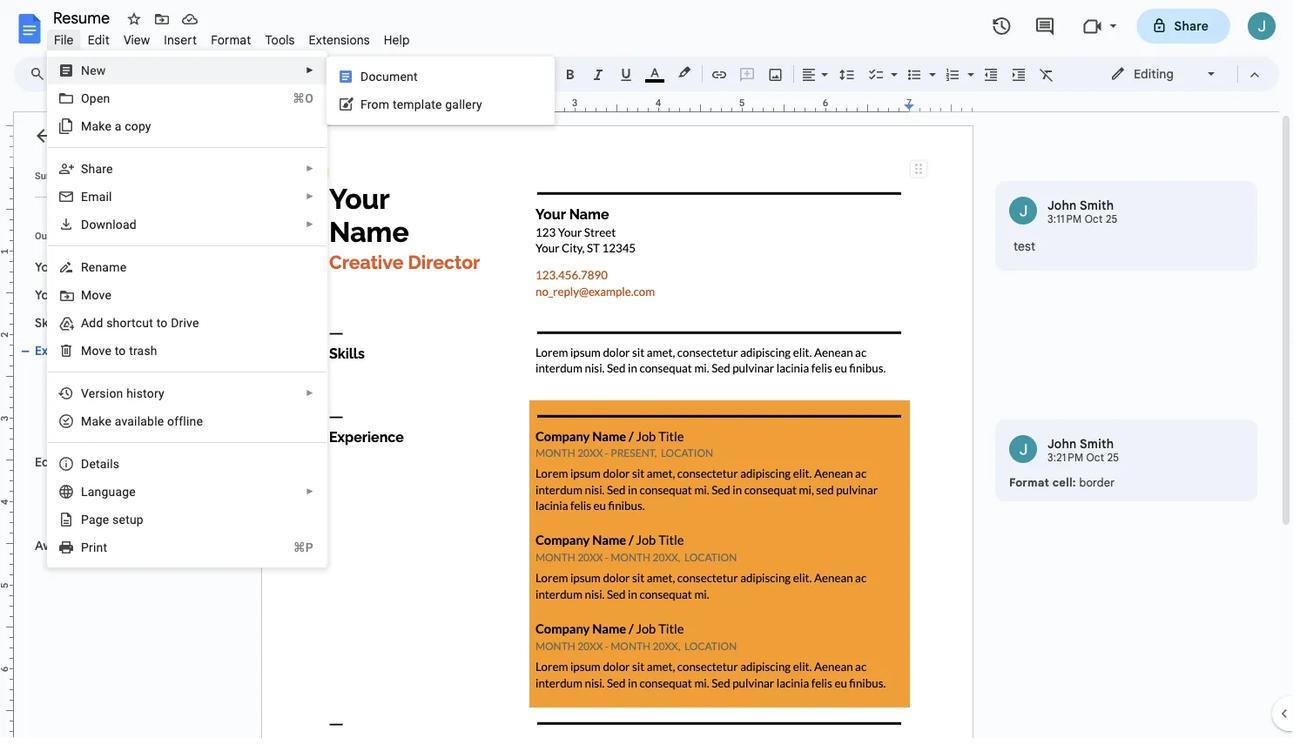 Task type: vqa. For each thing, say whether or not it's contained in the screenshot.


Task type: locate. For each thing, give the bounding box(es) containing it.
list
[[996, 181, 1258, 502]]

2 your from the top
[[35, 287, 61, 303]]

1 vertical spatial 25
[[1108, 452, 1120, 465]]

s
[[81, 162, 88, 176]]

1 horizontal spatial t
[[393, 97, 397, 112]]

your name
[[35, 260, 98, 275], [35, 287, 98, 303]]

2 smith from the top
[[1080, 436, 1114, 452]]

oct inside john smith 3:11 pm oct 25
[[1085, 213, 1103, 226]]

tools menu item
[[258, 30, 302, 50]]

k
[[99, 414, 105, 429]]

25 right 3:11 pm
[[1106, 213, 1118, 226]]

1 horizontal spatial d
[[361, 69, 369, 84]]

t right from
[[393, 97, 397, 112]]

from t emplate gallery
[[361, 97, 482, 112]]

your name up the skills
[[35, 287, 98, 303]]

6 ► from the top
[[306, 487, 314, 497]]

oct
[[1085, 213, 1103, 226], [1087, 452, 1105, 465]]

1 vertical spatial your
[[35, 287, 61, 303]]

2 vertical spatial company name / job title
[[49, 427, 198, 442]]

n
[[81, 63, 90, 78]]

title
[[174, 372, 198, 386], [174, 399, 198, 414], [174, 427, 198, 442]]

0 vertical spatial format
[[211, 32, 251, 47]]

document outline element
[[14, 112, 251, 739]]

new n element
[[81, 63, 111, 78]]

d up from
[[361, 69, 369, 84]]

2 your name from the top
[[35, 287, 98, 303]]

t for o
[[115, 344, 119, 358]]

border
[[1080, 476, 1115, 490]]

details b element
[[81, 457, 125, 471]]

t right the move
[[115, 344, 119, 358]]

format
[[211, 32, 251, 47], [1010, 476, 1050, 490]]

john smith image left 3:21 pm
[[1010, 436, 1037, 463]]

format for format
[[211, 32, 251, 47]]

g
[[96, 513, 103, 527]]

0 vertical spatial school
[[49, 483, 87, 497]]

/
[[141, 372, 146, 386], [141, 399, 146, 414], [141, 427, 146, 442], [127, 483, 132, 497], [127, 511, 132, 525]]

2 degree from the top
[[135, 511, 174, 525]]

format for format cell: border
[[1010, 476, 1050, 490]]

company up ma
[[49, 399, 102, 414]]

a
[[115, 119, 122, 133]]

o
[[119, 344, 126, 358]]

25 for john smith 3:21 pm oct 25
[[1108, 452, 1120, 465]]

2 vertical spatial title
[[174, 427, 198, 442]]

format cell: border
[[1010, 476, 1115, 490]]

25 up the border
[[1108, 452, 1120, 465]]

1 vertical spatial e
[[103, 513, 109, 527]]

company
[[49, 372, 102, 386], [49, 399, 102, 414], [49, 427, 102, 442]]

Star checkbox
[[122, 7, 146, 31]]

view menu item
[[117, 30, 157, 50]]

move t o trash
[[81, 344, 157, 358]]

1 vertical spatial company name / job title
[[49, 399, 198, 414]]

e right ma
[[105, 414, 112, 429]]

share
[[1175, 18, 1209, 34]]

0 horizontal spatial t
[[115, 344, 119, 358]]

1 vertical spatial format
[[1010, 476, 1050, 490]]

2 title from the top
[[174, 399, 198, 414]]

degree down anguage
[[135, 511, 174, 525]]

3 ► from the top
[[306, 192, 314, 202]]

job
[[150, 372, 171, 386], [150, 399, 171, 414], [150, 427, 171, 442]]

0 vertical spatial d
[[361, 69, 369, 84]]

2 vertical spatial company
[[49, 427, 102, 442]]

smith inside john smith 3:21 pm oct 25
[[1080, 436, 1114, 452]]

0 horizontal spatial format
[[211, 32, 251, 47]]

make a c opy
[[81, 119, 151, 133]]

1 vertical spatial job
[[150, 399, 171, 414]]

rename r element
[[81, 260, 132, 274]]

oct for john smith 3:11 pm oct 25
[[1085, 213, 1103, 226]]

d
[[361, 69, 369, 84], [81, 217, 89, 232]]

d for ownload
[[81, 217, 89, 232]]

tools
[[265, 32, 295, 47]]

smith
[[1080, 198, 1114, 213], [1080, 436, 1114, 452]]

3 job from the top
[[150, 427, 171, 442]]

format inside menu item
[[211, 32, 251, 47]]

hare
[[88, 162, 113, 176]]

john for john smith 3:11 pm oct 25
[[1048, 198, 1077, 213]]

skills
[[35, 315, 64, 331]]

2 school name / degree from the top
[[49, 511, 174, 525]]

extensions
[[309, 32, 370, 47]]

1 vertical spatial d
[[81, 217, 89, 232]]

5 ► from the top
[[306, 389, 314, 399]]

version
[[81, 386, 123, 401]]

file
[[54, 32, 74, 47]]

0 vertical spatial e
[[105, 414, 112, 429]]

1 vertical spatial title
[[174, 399, 198, 414]]

2 john smith image from the top
[[1010, 436, 1037, 463]]

from
[[361, 97, 390, 112]]

2 company from the top
[[49, 399, 102, 414]]

h
[[126, 386, 133, 401]]

1 school name / degree from the top
[[49, 483, 174, 497]]

0 vertical spatial t
[[393, 97, 397, 112]]

john smith image up "test"
[[1010, 197, 1037, 225]]

ocument
[[369, 69, 418, 84]]

company up education
[[49, 427, 102, 442]]

john
[[1048, 198, 1077, 213], [1048, 436, 1077, 452]]

john smith image
[[1010, 197, 1037, 225], [1010, 436, 1037, 463]]

1 vertical spatial your name
[[35, 287, 98, 303]]

25
[[1106, 213, 1118, 226], [1108, 452, 1120, 465]]

0 vertical spatial job
[[150, 372, 171, 386]]

list containing john smith
[[996, 181, 1258, 502]]

4 ► from the top
[[306, 220, 314, 230]]

left margin image
[[262, 98, 329, 112]]

0 vertical spatial degree
[[135, 483, 174, 497]]

school up awards
[[49, 511, 87, 525]]

1 your name from the top
[[35, 260, 98, 275]]

1 john smith image from the top
[[1010, 197, 1037, 225]]

1 vertical spatial t
[[115, 344, 119, 358]]

page setup g element
[[81, 513, 149, 527]]

oct up the border
[[1087, 452, 1105, 465]]

school
[[49, 483, 87, 497], [49, 511, 87, 525]]

menu bar
[[47, 23, 417, 51]]

1 vertical spatial john
[[1048, 436, 1077, 452]]

school down education
[[49, 483, 87, 497]]

1 vertical spatial john smith image
[[1010, 436, 1037, 463]]

e
[[105, 414, 112, 429], [103, 513, 109, 527]]

0 vertical spatial john
[[1048, 198, 1077, 213]]

oct right 3:11 pm
[[1085, 213, 1103, 226]]

1 vertical spatial degree
[[135, 511, 174, 525]]

your up the skills
[[35, 287, 61, 303]]

1 john from the top
[[1048, 198, 1077, 213]]

your
[[35, 260, 61, 275], [35, 287, 61, 303]]

3:21 pm
[[1048, 452, 1084, 465]]

menu bar banner
[[0, 0, 1294, 739]]

move m element
[[81, 288, 117, 302]]

your down outline
[[35, 260, 61, 275]]

pa g e setup
[[81, 513, 144, 527]]

trash
[[129, 344, 157, 358]]

gallery
[[445, 97, 482, 112]]

1 your from the top
[[35, 260, 61, 275]]

⌘o
[[293, 91, 314, 105]]

► for anguage
[[306, 487, 314, 497]]

2 job from the top
[[150, 399, 171, 414]]

move
[[81, 344, 112, 358]]

school name / degree
[[49, 483, 174, 497], [49, 511, 174, 525]]

menu bar containing file
[[47, 23, 417, 51]]

/ up istory
[[141, 372, 146, 386]]

offline
[[167, 414, 203, 429]]

1 vertical spatial school
[[49, 511, 87, 525]]

0 vertical spatial company
[[49, 372, 102, 386]]

25 inside john smith 3:21 pm oct 25
[[1108, 452, 1120, 465]]

email e element
[[81, 189, 117, 204]]

oct inside john smith 3:21 pm oct 25
[[1087, 452, 1105, 465]]

outline heading
[[14, 229, 251, 253]]

1 ► from the top
[[306, 65, 314, 75]]

d down the e
[[81, 217, 89, 232]]

e right pa
[[103, 513, 109, 527]]

oct for john smith 3:21 pm oct 25
[[1087, 452, 1105, 465]]

2 ► from the top
[[306, 164, 314, 174]]

1 vertical spatial company
[[49, 399, 102, 414]]

⌘o element
[[272, 90, 314, 107]]

degree up setup
[[135, 483, 174, 497]]

menu
[[47, 0, 328, 709], [327, 57, 555, 125]]

0 vertical spatial title
[[174, 372, 198, 386]]

john inside john smith 3:11 pm oct 25
[[1048, 198, 1077, 213]]

0 horizontal spatial d
[[81, 217, 89, 232]]

1 school from the top
[[49, 483, 87, 497]]

format left cell:
[[1010, 476, 1050, 490]]

john for john smith 3:21 pm oct 25
[[1048, 436, 1077, 452]]

degree
[[135, 483, 174, 497], [135, 511, 174, 525]]

3 company name / job title from the top
[[49, 427, 198, 442]]

john inside john smith 3:21 pm oct 25
[[1048, 436, 1077, 452]]

0 vertical spatial your
[[35, 260, 61, 275]]

2 vertical spatial job
[[150, 427, 171, 442]]

your name up m
[[35, 260, 98, 275]]

1 vertical spatial smith
[[1080, 436, 1114, 452]]

john smith 3:11 pm oct 25
[[1048, 198, 1118, 226]]

2 school from the top
[[49, 511, 87, 525]]

application
[[0, 0, 1294, 739]]

p rint
[[81, 541, 107, 555]]

add shortcut to drive
[[81, 316, 199, 330]]

move to trash t element
[[81, 344, 163, 358]]

0 vertical spatial oct
[[1085, 213, 1103, 226]]

rint
[[89, 541, 107, 555]]

1 horizontal spatial format
[[1010, 476, 1050, 490]]

25 inside john smith 3:11 pm oct 25
[[1106, 213, 1118, 226]]

1 smith from the top
[[1080, 198, 1114, 213]]

cell:
[[1053, 476, 1077, 490]]

highlight color image
[[675, 62, 694, 83]]

t
[[393, 97, 397, 112], [115, 344, 119, 358]]

name
[[64, 260, 98, 275], [64, 287, 98, 303], [105, 372, 138, 386], [105, 399, 138, 414], [105, 427, 138, 442], [90, 483, 123, 497], [90, 511, 123, 525]]

john smith 3:21 pm oct 25
[[1048, 436, 1120, 465]]

1 vertical spatial oct
[[1087, 452, 1105, 465]]

0 vertical spatial 25
[[1106, 213, 1118, 226]]

1 vertical spatial school name / degree
[[49, 511, 174, 525]]

►
[[306, 65, 314, 75], [306, 164, 314, 174], [306, 192, 314, 202], [306, 220, 314, 230], [306, 389, 314, 399], [306, 487, 314, 497]]

c
[[125, 119, 131, 133]]

0 vertical spatial your name
[[35, 260, 98, 275]]

2 john from the top
[[1048, 436, 1077, 452]]

0 vertical spatial smith
[[1080, 198, 1114, 213]]

0 vertical spatial john smith image
[[1010, 197, 1037, 225]]

company down experience
[[49, 372, 102, 386]]

► for ownload
[[306, 220, 314, 230]]

1 company from the top
[[49, 372, 102, 386]]

right margin image
[[905, 98, 972, 112]]

format left the tools
[[211, 32, 251, 47]]

0 vertical spatial company name / job title
[[49, 372, 198, 386]]

smith inside john smith 3:11 pm oct 25
[[1080, 198, 1114, 213]]

Menus field
[[22, 62, 60, 86]]

0 vertical spatial school name / degree
[[49, 483, 174, 497]]

drive
[[171, 316, 199, 330]]

education
[[35, 455, 94, 470]]

setup
[[112, 513, 144, 527]]

edit
[[88, 32, 110, 47]]

menu containing d
[[327, 57, 555, 125]]

file menu item
[[47, 30, 81, 50]]



Task type: describe. For each thing, give the bounding box(es) containing it.
smith for john smith 3:11 pm oct 25
[[1080, 198, 1114, 213]]

d ocument
[[361, 69, 418, 84]]

o
[[81, 91, 90, 105]]

make
[[81, 119, 112, 133]]

► for hare
[[306, 164, 314, 174]]

istory
[[133, 386, 164, 401]]

top margin image
[[0, 126, 13, 172]]

text color image
[[645, 62, 665, 83]]

align & indent image
[[800, 62, 820, 86]]

t for emplate
[[393, 97, 397, 112]]

line & paragraph spacing image
[[838, 62, 858, 86]]

⌘p
[[293, 541, 314, 555]]

menu bar inside menu bar "banner"
[[47, 23, 417, 51]]

e for k
[[105, 414, 112, 429]]

document d element
[[361, 69, 423, 84]]

view
[[124, 32, 150, 47]]

/ up setup
[[127, 483, 132, 497]]

make available offline k element
[[81, 414, 208, 429]]

summary
[[35, 170, 77, 181]]

p
[[81, 541, 89, 555]]

pa
[[81, 513, 96, 527]]

l
[[81, 485, 88, 499]]

edit menu item
[[81, 30, 117, 50]]

1 job from the top
[[150, 372, 171, 386]]

3 title from the top
[[174, 427, 198, 442]]

insert
[[164, 32, 197, 47]]

r
[[81, 260, 89, 274]]

awards
[[35, 538, 78, 554]]

d ownload
[[81, 217, 137, 232]]

smith for john smith 3:21 pm oct 25
[[1080, 436, 1114, 452]]

details
[[81, 457, 120, 471]]

mail
[[88, 189, 112, 204]]

version h istory
[[81, 386, 164, 401]]

main toolbar
[[51, 61, 1061, 87]]

ownload
[[89, 217, 137, 232]]

from template gallery t element
[[361, 97, 488, 112]]

ename
[[89, 260, 127, 274]]

1 degree from the top
[[135, 483, 174, 497]]

make a copy c element
[[81, 119, 157, 133]]

insert image image
[[766, 62, 786, 86]]

ma
[[81, 414, 99, 429]]

application containing share
[[0, 0, 1294, 739]]

outline
[[35, 230, 66, 241]]

open o element
[[81, 91, 115, 105]]

john smith image for john smith 3:11 pm oct 25
[[1010, 197, 1037, 225]]

format menu item
[[204, 30, 258, 50]]

john smith image for john smith 3:21 pm oct 25
[[1010, 436, 1037, 463]]

numbered list menu image
[[963, 63, 975, 69]]

menu containing n
[[47, 0, 328, 709]]

help
[[384, 32, 410, 47]]

ove
[[92, 288, 112, 302]]

shortcut
[[106, 316, 153, 330]]

o pen
[[81, 91, 110, 105]]

1 company name / job title from the top
[[49, 372, 198, 386]]

share button
[[1137, 9, 1231, 44]]

anguage
[[88, 485, 136, 499]]

emplate
[[397, 97, 442, 112]]

r ename
[[81, 260, 127, 274]]

opy
[[131, 119, 151, 133]]

e mail
[[81, 189, 112, 204]]

editing button
[[1098, 61, 1230, 87]]

► for ew
[[306, 65, 314, 75]]

m
[[81, 288, 92, 302]]

d for ocument
[[361, 69, 369, 84]]

version history h element
[[81, 386, 170, 401]]

► for mail
[[306, 192, 314, 202]]

to
[[156, 316, 168, 330]]

e for g
[[103, 513, 109, 527]]

insert menu item
[[157, 30, 204, 50]]

editing
[[1134, 66, 1174, 81]]

25 for john smith 3:11 pm oct 25
[[1106, 213, 1118, 226]]

s hare
[[81, 162, 113, 176]]

share s element
[[81, 162, 118, 176]]

add
[[81, 316, 103, 330]]

test
[[1014, 239, 1036, 254]]

1 title from the top
[[174, 372, 198, 386]]

2 company name / job title from the top
[[49, 399, 198, 414]]

mode and view toolbar
[[1098, 57, 1269, 91]]

list inside "application"
[[996, 181, 1258, 502]]

⌘p element
[[272, 539, 314, 557]]

/ down istory
[[141, 427, 146, 442]]

Rename text field
[[47, 7, 120, 28]]

e
[[81, 189, 88, 204]]

pen
[[90, 91, 110, 105]]

/ right g
[[127, 511, 132, 525]]

ew
[[90, 63, 106, 78]]

m ove
[[81, 288, 112, 302]]

experience
[[35, 343, 100, 358]]

ma k e available offline
[[81, 414, 203, 429]]

n ew
[[81, 63, 106, 78]]

available
[[115, 414, 164, 429]]

l anguage
[[81, 485, 136, 499]]

add shortcut to drive , element
[[81, 316, 204, 330]]

/ up make available offline k element in the bottom of the page
[[141, 399, 146, 414]]

summary heading
[[35, 169, 77, 183]]

3 company from the top
[[49, 427, 102, 442]]

help menu item
[[377, 30, 417, 50]]

3:11 pm
[[1048, 213, 1082, 226]]

extensions menu item
[[302, 30, 377, 50]]

print p element
[[81, 541, 113, 555]]

download d element
[[81, 217, 142, 232]]

language l element
[[81, 485, 141, 499]]



